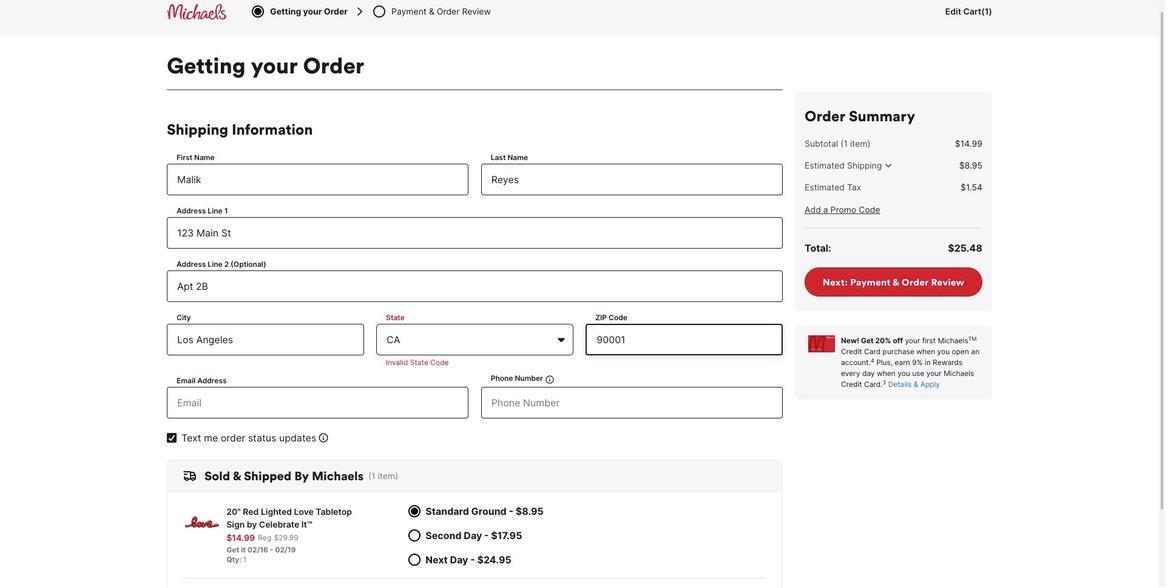 Task type: describe. For each thing, give the bounding box(es) containing it.
plcc card logo image
[[809, 336, 836, 353]]

Apartment, building, suite, unit, floor, etc text field
[[167, 271, 783, 302]]

Email text field
[[167, 387, 469, 419]]

thumbnail image
[[184, 506, 221, 542]]



Task type: vqa. For each thing, say whether or not it's contained in the screenshot.
TABLER image
yes



Task type: locate. For each thing, give the bounding box(es) containing it.
Last Name text field
[[481, 164, 783, 196]]

Address text field
[[167, 217, 783, 249]]

ZIP Code text field
[[586, 324, 783, 356]]

tabler image
[[251, 4, 265, 19]]

First Name text field
[[167, 164, 469, 196]]

Phone Number text field
[[481, 387, 783, 419]]

City text field
[[167, 324, 364, 356]]

option group
[[409, 500, 544, 573]]



